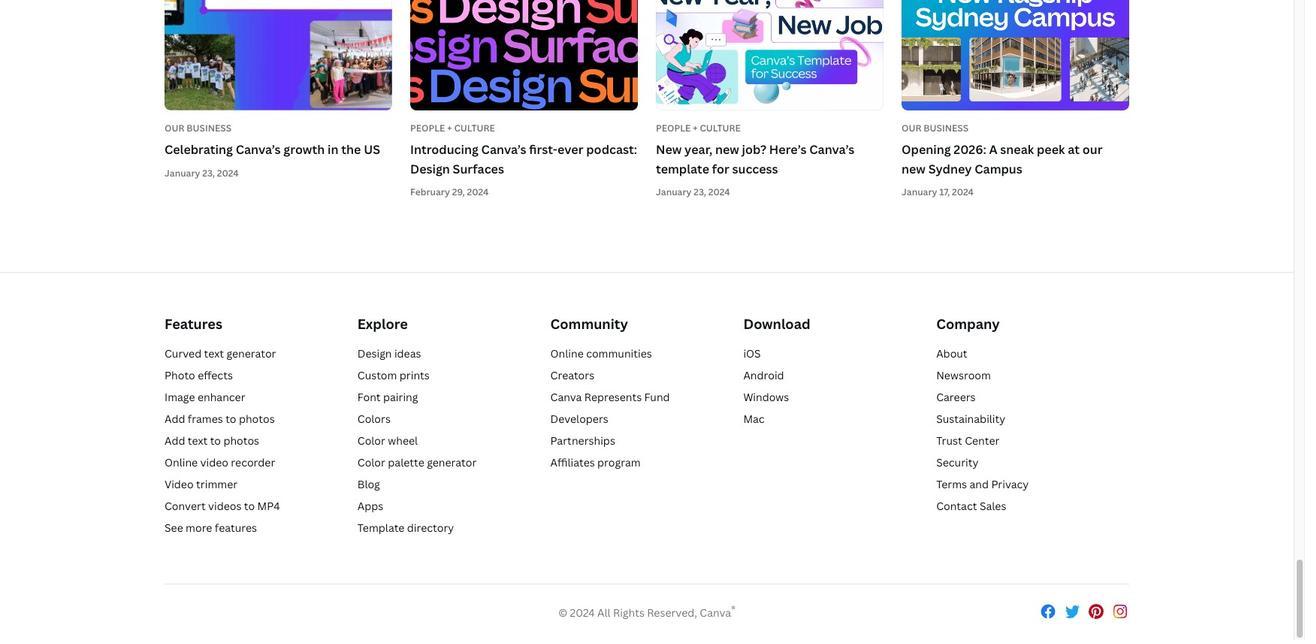 Task type: locate. For each thing, give the bounding box(es) containing it.
business up the "celebrating"
[[187, 122, 232, 135]]

color wheel link
[[358, 433, 418, 448]]

2 canva's from the left
[[482, 141, 527, 158]]

0 horizontal spatial business
[[187, 122, 232, 135]]

0 horizontal spatial people
[[410, 122, 445, 135]]

terms
[[937, 477, 968, 491]]

center
[[965, 433, 1000, 448]]

1 vertical spatial january 23, 2024
[[656, 186, 730, 199]]

23, for new
[[694, 186, 707, 199]]

23, down the "celebrating"
[[202, 167, 215, 179]]

to down enhancer on the bottom of page
[[226, 412, 236, 426]]

2024 right 29,
[[467, 186, 489, 199]]

year,
[[685, 141, 713, 158]]

our up the "celebrating"
[[165, 122, 184, 135]]

1 horizontal spatial 23,
[[694, 186, 707, 199]]

online communities creators canva represents fund developers partnerships affiliates program
[[551, 346, 670, 470]]

0 vertical spatial design
[[410, 161, 450, 177]]

growth
[[284, 141, 325, 158]]

ios android windows mac
[[744, 346, 790, 426]]

1 horizontal spatial online
[[551, 346, 584, 361]]

0 vertical spatial new
[[716, 141, 740, 158]]

1 add from the top
[[165, 412, 185, 426]]

business up opening at top
[[924, 122, 969, 135]]

0 horizontal spatial canva's
[[236, 141, 281, 158]]

january 23, 2024 down template
[[656, 186, 730, 199]]

generator
[[227, 346, 276, 361], [427, 455, 477, 470]]

the
[[341, 141, 361, 158]]

design
[[410, 161, 450, 177], [358, 346, 392, 361]]

0 vertical spatial add
[[165, 412, 185, 426]]

january 23, 2024 for canva's
[[165, 167, 239, 179]]

our inside our business celebrating canva's growth in the us
[[165, 122, 184, 135]]

canva inside © 2024 all rights reserved, canva ®
[[700, 606, 732, 620]]

careers
[[937, 390, 976, 404]]

0 vertical spatial generator
[[227, 346, 276, 361]]

canva's left growth
[[236, 141, 281, 158]]

generator right 'palette'
[[427, 455, 477, 470]]

0 horizontal spatial design
[[358, 346, 392, 361]]

blog
[[358, 477, 380, 491]]

1 horizontal spatial canva
[[700, 606, 732, 620]]

new inside 'our business opening 2026: a sneak peek at our new sydney campus'
[[902, 161, 926, 177]]

2 add from the top
[[165, 433, 185, 448]]

color
[[358, 433, 386, 448], [358, 455, 386, 470]]

text
[[204, 346, 224, 361], [188, 433, 208, 448]]

1 vertical spatial add
[[165, 433, 185, 448]]

video trimmer link
[[165, 477, 238, 491]]

new down opening at top
[[902, 161, 926, 177]]

online inside curved text generator photo effects image enhancer add frames to photos add text to photos online video recorder video trimmer convert videos to mp4 see more features
[[165, 455, 198, 470]]

+ inside people + culture introducing canva's first-ever podcast: design surfaces
[[447, 122, 452, 135]]

business for opening
[[924, 122, 969, 135]]

generator inside 'design ideas custom prints font pairing colors color wheel color palette generator blog apps template directory'
[[427, 455, 477, 470]]

2 horizontal spatial canva's
[[810, 141, 855, 158]]

people for introducing
[[410, 122, 445, 135]]

1 horizontal spatial to
[[226, 412, 236, 426]]

ios link
[[744, 346, 761, 361]]

features
[[165, 315, 222, 333]]

2024 for 2026:
[[952, 186, 974, 199]]

explore
[[358, 315, 408, 333]]

to
[[226, 412, 236, 426], [210, 433, 221, 448], [244, 499, 255, 513]]

online up video
[[165, 455, 198, 470]]

january down template
[[656, 186, 692, 199]]

1 our from the left
[[165, 122, 184, 135]]

people up introducing
[[410, 122, 445, 135]]

2 people from the left
[[656, 122, 691, 135]]

success
[[733, 161, 778, 177]]

curved
[[165, 346, 202, 361]]

new inside people + culture new year, new job? here's canva's template for success
[[716, 141, 740, 158]]

0 vertical spatial to
[[226, 412, 236, 426]]

business inside our business celebrating canva's growth in the us
[[187, 122, 232, 135]]

january down the "celebrating"
[[165, 167, 200, 179]]

0 horizontal spatial 23,
[[202, 167, 215, 179]]

0 horizontal spatial culture
[[454, 122, 495, 135]]

1 business from the left
[[187, 122, 232, 135]]

january 23, 2024 down the "celebrating"
[[165, 167, 239, 179]]

people inside people + culture new year, new job? here's canva's template for success
[[656, 122, 691, 135]]

to up video on the bottom left of page
[[210, 433, 221, 448]]

terms and privacy link
[[937, 477, 1029, 491]]

1 vertical spatial 23,
[[694, 186, 707, 199]]

contact sales link
[[937, 499, 1007, 513]]

culture up introducing
[[454, 122, 495, 135]]

february
[[410, 186, 450, 199]]

people up the 'new'
[[656, 122, 691, 135]]

text down frames
[[188, 433, 208, 448]]

2 vertical spatial to
[[244, 499, 255, 513]]

2024
[[217, 167, 239, 179], [467, 186, 489, 199], [709, 186, 730, 199], [952, 186, 974, 199], [570, 606, 595, 620]]

3 canva's from the left
[[810, 141, 855, 158]]

2 horizontal spatial january
[[902, 186, 938, 199]]

color up blog
[[358, 455, 386, 470]]

contact
[[937, 499, 978, 513]]

apps link
[[358, 499, 384, 513]]

online
[[551, 346, 584, 361], [165, 455, 198, 470]]

culture up year,
[[700, 122, 741, 135]]

recorder
[[231, 455, 275, 470]]

videos
[[208, 499, 242, 513]]

canva right "reserved,"
[[700, 606, 732, 620]]

add
[[165, 412, 185, 426], [165, 433, 185, 448]]

+ up introducing
[[447, 122, 452, 135]]

to left the "mp4"
[[244, 499, 255, 513]]

1 canva's from the left
[[236, 141, 281, 158]]

effects
[[198, 368, 233, 382]]

design up the 'february'
[[410, 161, 450, 177]]

1 horizontal spatial business
[[924, 122, 969, 135]]

sneak
[[1001, 141, 1035, 158]]

about newsroom careers sustainability trust center security terms and privacy contact sales
[[937, 346, 1029, 513]]

january for opening 2026: a sneak peek at our new sydney campus
[[902, 186, 938, 199]]

0 vertical spatial color
[[358, 433, 386, 448]]

a
[[990, 141, 998, 158]]

2024 for canva's
[[217, 167, 239, 179]]

font
[[358, 390, 381, 404]]

1 horizontal spatial +
[[693, 122, 698, 135]]

people
[[410, 122, 445, 135], [656, 122, 691, 135]]

1 vertical spatial to
[[210, 433, 221, 448]]

canva's right the here's
[[810, 141, 855, 158]]

0 vertical spatial january 23, 2024
[[165, 167, 239, 179]]

0 horizontal spatial january
[[165, 167, 200, 179]]

canva down 'creators' link
[[551, 390, 582, 404]]

1 horizontal spatial culture
[[700, 122, 741, 135]]

0 horizontal spatial +
[[447, 122, 452, 135]]

2024 right "17,"
[[952, 186, 974, 199]]

template
[[656, 161, 710, 177]]

1 horizontal spatial january
[[656, 186, 692, 199]]

photos up recorder
[[224, 433, 259, 448]]

canva's up surfaces
[[482, 141, 527, 158]]

community
[[551, 315, 628, 333]]

2 business from the left
[[924, 122, 969, 135]]

2 culture from the left
[[700, 122, 741, 135]]

photos down enhancer on the bottom of page
[[239, 412, 275, 426]]

text up effects
[[204, 346, 224, 361]]

culture for year,
[[700, 122, 741, 135]]

culture inside people + culture introducing canva's first-ever podcast: design surfaces
[[454, 122, 495, 135]]

our
[[1083, 141, 1103, 158]]

1 vertical spatial canva
[[700, 606, 732, 620]]

1 horizontal spatial new
[[902, 161, 926, 177]]

1 people from the left
[[410, 122, 445, 135]]

represents
[[585, 390, 642, 404]]

©
[[559, 606, 568, 620]]

add up video
[[165, 433, 185, 448]]

0 vertical spatial photos
[[239, 412, 275, 426]]

partnerships link
[[551, 433, 616, 448]]

about link
[[937, 346, 968, 361]]

0 vertical spatial canva
[[551, 390, 582, 404]]

new up for
[[716, 141, 740, 158]]

0 horizontal spatial new
[[716, 141, 740, 158]]

directory
[[407, 521, 454, 535]]

online up 'creators' link
[[551, 346, 584, 361]]

people inside people + culture introducing canva's first-ever podcast: design surfaces
[[410, 122, 445, 135]]

+ inside people + culture new year, new job? here's canva's template for success
[[693, 122, 698, 135]]

0 vertical spatial 23,
[[202, 167, 215, 179]]

0 horizontal spatial january 23, 2024
[[165, 167, 239, 179]]

®
[[732, 604, 736, 615]]

1 vertical spatial color
[[358, 455, 386, 470]]

color palette generator link
[[358, 455, 477, 470]]

0 vertical spatial text
[[204, 346, 224, 361]]

canva represents fund link
[[551, 390, 670, 404]]

0 horizontal spatial generator
[[227, 346, 276, 361]]

2 our from the left
[[902, 122, 922, 135]]

23, down template
[[694, 186, 707, 199]]

add text to photos link
[[165, 433, 259, 448]]

1 + from the left
[[447, 122, 452, 135]]

0 horizontal spatial online
[[165, 455, 198, 470]]

black background with words design surfaces repeated in bright colours image
[[410, 0, 638, 111]]

1 vertical spatial new
[[902, 161, 926, 177]]

1 horizontal spatial design
[[410, 161, 450, 177]]

2024 right the © on the left
[[570, 606, 595, 620]]

pairing
[[383, 390, 418, 404]]

1 culture from the left
[[454, 122, 495, 135]]

our inside 'our business opening 2026: a sneak peek at our new sydney campus'
[[902, 122, 922, 135]]

1 vertical spatial design
[[358, 346, 392, 361]]

january left "17,"
[[902, 186, 938, 199]]

android link
[[744, 368, 784, 382]]

canva's inside our business celebrating canva's growth in the us
[[236, 141, 281, 158]]

ios
[[744, 346, 761, 361]]

1 horizontal spatial our
[[902, 122, 922, 135]]

1 horizontal spatial people
[[656, 122, 691, 135]]

our up opening at top
[[902, 122, 922, 135]]

2 horizontal spatial to
[[244, 499, 255, 513]]

about
[[937, 346, 968, 361]]

1 horizontal spatial january 23, 2024
[[656, 186, 730, 199]]

1 horizontal spatial canva's
[[482, 141, 527, 158]]

29,
[[452, 186, 465, 199]]

generator up effects
[[227, 346, 276, 361]]

1 vertical spatial generator
[[427, 455, 477, 470]]

0 vertical spatial online
[[551, 346, 584, 361]]

+
[[447, 122, 452, 135], [693, 122, 698, 135]]

template
[[358, 521, 405, 535]]

+ up year,
[[693, 122, 698, 135]]

0 horizontal spatial to
[[210, 433, 221, 448]]

1 vertical spatial photos
[[224, 433, 259, 448]]

1 horizontal spatial generator
[[427, 455, 477, 470]]

business inside 'our business opening 2026: a sneak peek at our new sydney campus'
[[924, 122, 969, 135]]

a purple and blue banner saying opening 2026: new flagship sydney campus with 3 renders of the new space image
[[902, 0, 1130, 111]]

january 23, 2024
[[165, 167, 239, 179], [656, 186, 730, 199]]

see
[[165, 521, 183, 535]]

color down colors link at the left bottom of the page
[[358, 433, 386, 448]]

business
[[187, 122, 232, 135], [924, 122, 969, 135]]

convert
[[165, 499, 206, 513]]

add down image on the bottom of the page
[[165, 412, 185, 426]]

culture
[[454, 122, 495, 135], [700, 122, 741, 135]]

newsroom
[[937, 368, 991, 382]]

0 horizontal spatial canva
[[551, 390, 582, 404]]

design inside 'design ideas custom prints font pairing colors color wheel color palette generator blog apps template directory'
[[358, 346, 392, 361]]

podcast:
[[587, 141, 638, 158]]

celebrating
[[165, 141, 233, 158]]

design up custom
[[358, 346, 392, 361]]

2024 inside © 2024 all rights reserved, canva ®
[[570, 606, 595, 620]]

video
[[165, 477, 194, 491]]

2024 down for
[[709, 186, 730, 199]]

peek
[[1037, 141, 1066, 158]]

2 + from the left
[[693, 122, 698, 135]]

2026:
[[954, 141, 987, 158]]

culture inside people + culture new year, new job? here's canva's template for success
[[700, 122, 741, 135]]

2024 down the "celebrating"
[[217, 167, 239, 179]]

video
[[200, 455, 228, 470]]

1 vertical spatial online
[[165, 455, 198, 470]]

0 horizontal spatial our
[[165, 122, 184, 135]]

canva inside online communities creators canva represents fund developers partnerships affiliates program
[[551, 390, 582, 404]]



Task type: describe. For each thing, give the bounding box(es) containing it.
here's
[[770, 141, 807, 158]]

© 2024 all rights reserved, canva ®
[[559, 604, 736, 620]]

custom prints link
[[358, 368, 430, 382]]

template directory link
[[358, 521, 454, 535]]

at
[[1068, 141, 1080, 158]]

partnerships
[[551, 433, 616, 448]]

sustainability link
[[937, 412, 1006, 426]]

our for celebrating canva's growth in the us
[[165, 122, 184, 135]]

sustainability
[[937, 412, 1006, 426]]

design inside people + culture introducing canva's first-ever podcast: design surfaces
[[410, 161, 450, 177]]

design ideas custom prints font pairing colors color wheel color palette generator blog apps template directory
[[358, 346, 477, 535]]

generator inside curved text generator photo effects image enhancer add frames to photos add text to photos online video recorder video trimmer convert videos to mp4 see more features
[[227, 346, 276, 361]]

our business celebrating canva's growth in the us
[[165, 122, 380, 158]]

photo effects link
[[165, 368, 233, 382]]

see more features link
[[165, 521, 257, 535]]

our for opening 2026: a sneak peek at our new sydney campus
[[902, 122, 922, 135]]

january 23, 2024 for new
[[656, 186, 730, 199]]

custom
[[358, 368, 397, 382]]

image saying new year, new job with some images of people using canva on laptops to make resume designs image
[[656, 0, 884, 111]]

people for new
[[656, 122, 691, 135]]

job?
[[742, 141, 767, 158]]

and
[[970, 477, 989, 491]]

trimmer
[[196, 477, 238, 491]]

online inside online communities creators canva represents fund developers partnerships affiliates program
[[551, 346, 584, 361]]

culture for canva's
[[454, 122, 495, 135]]

campus
[[975, 161, 1023, 177]]

image saying 'celebrating canva's growth in the us' alongside some images of austin based canvanauts connecting and celebrating together. image
[[165, 0, 392, 111]]

new
[[656, 141, 682, 158]]

online video recorder link
[[165, 455, 275, 470]]

curved text generator photo effects image enhancer add frames to photos add text to photos online video recorder video trimmer convert videos to mp4 see more features
[[165, 346, 280, 535]]

introducing
[[410, 141, 479, 158]]

photo
[[165, 368, 195, 382]]

sydney
[[929, 161, 972, 177]]

january for celebrating canva's growth in the us
[[165, 167, 200, 179]]

windows
[[744, 390, 790, 404]]

design ideas link
[[358, 346, 421, 361]]

2024 for new
[[709, 186, 730, 199]]

all
[[598, 606, 611, 620]]

enhancer
[[198, 390, 245, 404]]

creators link
[[551, 368, 595, 382]]

program
[[598, 455, 641, 470]]

developers
[[551, 412, 609, 426]]

colors
[[358, 412, 391, 426]]

people + culture new year, new job? here's canva's template for success
[[656, 122, 855, 177]]

17,
[[940, 186, 950, 199]]

canva's inside people + culture new year, new job? here's canva's template for success
[[810, 141, 855, 158]]

2 color from the top
[[358, 455, 386, 470]]

curved text generator link
[[165, 346, 276, 361]]

opening
[[902, 141, 951, 158]]

download
[[744, 315, 811, 333]]

rights
[[613, 606, 645, 620]]

february 29, 2024
[[410, 186, 489, 199]]

+ for introducing
[[447, 122, 452, 135]]

palette
[[388, 455, 425, 470]]

features
[[215, 521, 257, 535]]

23, for canva's
[[202, 167, 215, 179]]

sales
[[980, 499, 1007, 513]]

1 color from the top
[[358, 433, 386, 448]]

wheel
[[388, 433, 418, 448]]

people + culture introducing canva's first-ever podcast: design surfaces
[[410, 122, 638, 177]]

frames
[[188, 412, 223, 426]]

convert videos to mp4 link
[[165, 499, 280, 513]]

creators
[[551, 368, 595, 382]]

surfaces
[[453, 161, 504, 177]]

our business opening 2026: a sneak peek at our new sydney campus
[[902, 122, 1103, 177]]

affiliates
[[551, 455, 595, 470]]

image enhancer link
[[165, 390, 245, 404]]

reserved,
[[647, 606, 698, 620]]

for
[[712, 161, 730, 177]]

canva's inside people + culture introducing canva's first-ever podcast: design surfaces
[[482, 141, 527, 158]]

affiliates program link
[[551, 455, 641, 470]]

january for new year, new job? here's canva's template for success
[[656, 186, 692, 199]]

colors link
[[358, 412, 391, 426]]

us
[[364, 141, 380, 158]]

fund
[[645, 390, 670, 404]]

mp4
[[258, 499, 280, 513]]

trust center link
[[937, 433, 1000, 448]]

january 17, 2024
[[902, 186, 974, 199]]

in
[[328, 141, 339, 158]]

mac
[[744, 412, 765, 426]]

communities
[[586, 346, 652, 361]]

1 vertical spatial text
[[188, 433, 208, 448]]

android
[[744, 368, 784, 382]]

security link
[[937, 455, 979, 470]]

prints
[[400, 368, 430, 382]]

privacy
[[992, 477, 1029, 491]]

apps
[[358, 499, 384, 513]]

online communities link
[[551, 346, 652, 361]]

2024 for introducing
[[467, 186, 489, 199]]

+ for new
[[693, 122, 698, 135]]

add frames to photos link
[[165, 412, 275, 426]]

mac link
[[744, 412, 765, 426]]

business for celebrating
[[187, 122, 232, 135]]



Task type: vqa. For each thing, say whether or not it's contained in the screenshot.
'+' in the people + culture new year, new job? here's canva's template for success
yes



